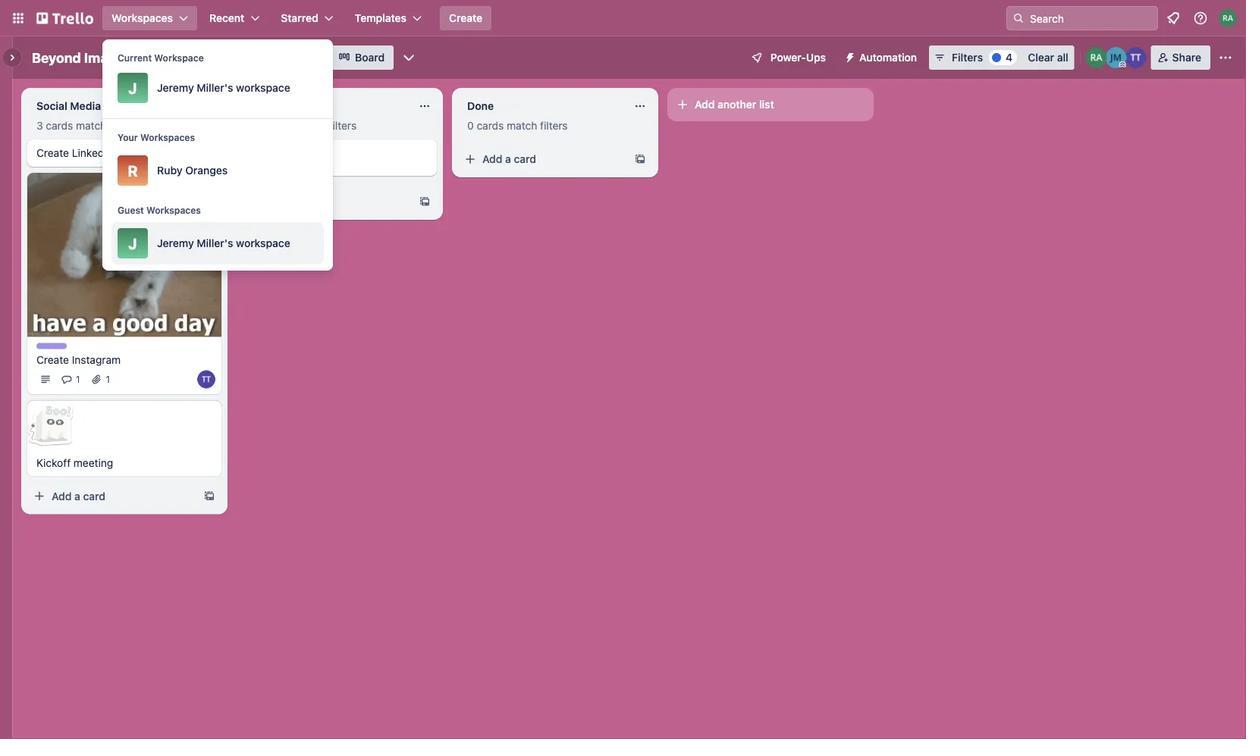 Task type: locate. For each thing, give the bounding box(es) containing it.
2 j from the top
[[128, 234, 137, 252]]

add down 0 cards match filters
[[483, 153, 503, 165]]

a for social media
[[74, 490, 80, 503]]

share button
[[1152, 46, 1211, 70]]

0 horizontal spatial add
[[52, 490, 72, 503]]

1 filters from the left
[[109, 120, 137, 132]]

jeremy miller's workspace down the workspace visible image on the left top of page
[[157, 82, 290, 94]]

1 jeremy miller's workspace from the top
[[157, 82, 290, 94]]

recent button
[[200, 6, 269, 30]]

a
[[506, 153, 511, 165], [74, 490, 80, 503]]

2 cards from the left
[[477, 120, 504, 132]]

guest workspaces
[[118, 205, 201, 216]]

1 vertical spatial add a card
[[52, 490, 106, 503]]

create
[[449, 12, 483, 24], [36, 147, 69, 159], [36, 354, 69, 366]]

this member is an admin of this board. image
[[1120, 61, 1127, 68]]

1 horizontal spatial filters
[[329, 120, 357, 132]]

1 vertical spatial jeremy miller's workspace
[[157, 237, 290, 250]]

jeremy down the guest workspaces
[[157, 237, 194, 250]]

0 horizontal spatial ruby anderson (rubyanderson7) image
[[1086, 47, 1108, 68]]

workspace visible image
[[208, 52, 220, 64]]

linkedin
[[72, 147, 113, 159]]

ruby anderson (rubyanderson7) image
[[1220, 9, 1238, 27], [1086, 47, 1108, 68]]

filters right matches
[[329, 120, 357, 132]]

0 horizontal spatial add a card button
[[27, 484, 197, 509]]

2 jeremy miller's workspace from the top
[[157, 237, 290, 250]]

0 vertical spatial a
[[506, 153, 511, 165]]

0 vertical spatial create
[[449, 12, 483, 24]]

current
[[118, 52, 152, 63]]

1 horizontal spatial add
[[483, 153, 503, 165]]

pete ghost image
[[26, 401, 75, 450]]

current workspace
[[118, 52, 204, 63]]

j down current
[[128, 79, 137, 97]]

card down meeting
[[83, 490, 106, 503]]

1 horizontal spatial a
[[506, 153, 511, 165]]

0 vertical spatial card
[[260, 120, 281, 132]]

clear
[[1028, 51, 1055, 64]]

2 horizontal spatial filters
[[540, 120, 568, 132]]

0 vertical spatial add
[[695, 98, 715, 111]]

starred button
[[272, 6, 343, 30]]

2 vertical spatial workspaces
[[146, 205, 201, 216]]

0 vertical spatial jeremy miller's workspace
[[157, 82, 290, 94]]

templates
[[355, 12, 407, 24]]

jeremy down workspace
[[157, 82, 194, 94]]

a down 0 cards match filters
[[506, 153, 511, 165]]

1 horizontal spatial 1
[[106, 374, 110, 385]]

terry turtle (terryturtle) image
[[197, 371, 216, 389]]

1 down instagram
[[106, 374, 110, 385]]

1 down create instagram
[[76, 374, 80, 385]]

social
[[36, 100, 67, 112]]

instagram
[[72, 354, 121, 366]]

1 left matches
[[252, 120, 257, 132]]

miller's
[[197, 82, 233, 94], [197, 237, 233, 250]]

jeremy miller's workspace
[[157, 82, 290, 94], [157, 237, 290, 250]]

1 vertical spatial add a card button
[[27, 484, 197, 509]]

1 horizontal spatial add a card
[[483, 153, 537, 165]]

2 horizontal spatial 1
[[252, 120, 257, 132]]

1 workspace from the top
[[236, 82, 290, 94]]

None text field
[[243, 94, 410, 118]]

board link
[[329, 46, 394, 70]]

0
[[467, 120, 474, 132]]

0 vertical spatial miller's
[[197, 82, 233, 94]]

a down kickoff meeting
[[74, 490, 80, 503]]

2 vertical spatial add
[[52, 490, 72, 503]]

match
[[76, 120, 106, 132], [507, 120, 538, 132]]

beyond imagination
[[32, 49, 161, 66]]

0 notifications image
[[1165, 9, 1183, 27]]

workspace
[[154, 52, 204, 63]]

1 vertical spatial add
[[483, 153, 503, 165]]

board
[[355, 51, 385, 64]]

card
[[260, 120, 281, 132], [514, 153, 537, 165], [83, 490, 106, 503]]

filters
[[109, 120, 137, 132], [329, 120, 357, 132], [540, 120, 568, 132]]

list
[[760, 98, 775, 111]]

1 vertical spatial create from template… image
[[419, 196, 431, 208]]

create instagram link
[[36, 352, 212, 368]]

0 vertical spatial add a card button
[[458, 147, 628, 172]]

1 horizontal spatial add a card button
[[458, 147, 628, 172]]

workspaces
[[112, 12, 173, 24], [140, 132, 195, 143], [146, 205, 201, 216]]

miller's down the guest workspaces
[[197, 237, 233, 250]]

terry turtle (terryturtle) image
[[1126, 47, 1147, 68]]

2 filters from the left
[[329, 120, 357, 132]]

done
[[467, 100, 494, 112]]

match down done text field
[[507, 120, 538, 132]]

recent
[[209, 12, 245, 24]]

0 horizontal spatial a
[[74, 490, 80, 503]]

jeremy miller's workspace down the guest workspaces
[[157, 237, 290, 250]]

add a card down kickoff meeting
[[52, 490, 106, 503]]

j
[[128, 79, 137, 97], [128, 234, 137, 252]]

1 vertical spatial j
[[128, 234, 137, 252]]

1 vertical spatial card
[[514, 153, 537, 165]]

1 cards from the left
[[46, 120, 73, 132]]

add a card button
[[458, 147, 628, 172], [27, 484, 197, 509]]

match down media in the left top of the page
[[76, 120, 106, 132]]

1 vertical spatial workspaces
[[140, 132, 195, 143]]

create from template… image
[[634, 153, 647, 165], [419, 196, 431, 208]]

cards right 3
[[46, 120, 73, 132]]

create linkedin link
[[36, 146, 212, 161]]

filters for 0
[[540, 120, 568, 132]]

filters down the social media text field
[[109, 120, 137, 132]]

filters inside social media 3 cards match filters
[[109, 120, 137, 132]]

0 cards match filters
[[467, 120, 568, 132]]

1 horizontal spatial cards
[[477, 120, 504, 132]]

ruby anderson (rubyanderson7) image left this member is an admin of this board. image
[[1086, 47, 1108, 68]]

add for social media
[[52, 490, 72, 503]]

0 horizontal spatial create from template… image
[[419, 196, 431, 208]]

0 horizontal spatial card
[[83, 490, 106, 503]]

1 vertical spatial miller's
[[197, 237, 233, 250]]

ruby oranges
[[157, 164, 228, 177]]

add a card button down "kickoff meeting" link
[[27, 484, 197, 509]]

1 vertical spatial workspace
[[236, 237, 290, 250]]

cards
[[46, 120, 73, 132], [477, 120, 504, 132]]

1 horizontal spatial card
[[260, 120, 281, 132]]

1 horizontal spatial match
[[507, 120, 538, 132]]

1 vertical spatial create
[[36, 147, 69, 159]]

customize views image
[[402, 50, 417, 65]]

0 horizontal spatial add a card
[[52, 490, 106, 503]]

0 vertical spatial workspace
[[236, 82, 290, 94]]

0 horizontal spatial match
[[76, 120, 106, 132]]

meeting
[[74, 457, 113, 469]]

Social Media text field
[[27, 94, 194, 118]]

0 horizontal spatial cards
[[46, 120, 73, 132]]

card down 0 cards match filters
[[514, 153, 537, 165]]

0 vertical spatial j
[[128, 79, 137, 97]]

jeremy
[[157, 82, 194, 94], [157, 237, 194, 250]]

kickoff
[[36, 457, 71, 469]]

workspaces for your
[[140, 132, 195, 143]]

add left another
[[695, 98, 715, 111]]

1 vertical spatial a
[[74, 490, 80, 503]]

another
[[718, 98, 757, 111]]

0 vertical spatial jeremy
[[157, 82, 194, 94]]

your
[[118, 132, 138, 143]]

0 vertical spatial workspaces
[[112, 12, 173, 24]]

2 workspace from the top
[[236, 237, 290, 250]]

card for social media
[[83, 490, 106, 503]]

add
[[695, 98, 715, 111], [483, 153, 503, 165], [52, 490, 72, 503]]

1 horizontal spatial create from template… image
[[634, 153, 647, 165]]

cards right 0
[[477, 120, 504, 132]]

guest
[[118, 205, 144, 216]]

filters down done text field
[[540, 120, 568, 132]]

1 jeremy from the top
[[157, 82, 194, 94]]

ups
[[806, 51, 826, 64]]

2 vertical spatial create
[[36, 354, 69, 366]]

1
[[252, 120, 257, 132], [76, 374, 80, 385], [106, 374, 110, 385]]

ruby anderson (rubyanderson7) image right open information menu image in the top right of the page
[[1220, 9, 1238, 27]]

j down guest
[[128, 234, 137, 252]]

3 filters from the left
[[540, 120, 568, 132]]

media
[[70, 100, 101, 112]]

add a card down 0 cards match filters
[[483, 153, 537, 165]]

workspace
[[236, 82, 290, 94], [236, 237, 290, 250]]

miller's down the workspace visible image on the left top of page
[[197, 82, 233, 94]]

1 vertical spatial ruby anderson (rubyanderson7) image
[[1086, 47, 1108, 68]]

1 match from the left
[[76, 120, 106, 132]]

2 vertical spatial card
[[83, 490, 106, 503]]

add another list button
[[668, 88, 874, 121]]

a for done
[[506, 153, 511, 165]]

0 vertical spatial ruby anderson (rubyanderson7) image
[[1220, 9, 1238, 27]]

workspaces up current
[[112, 12, 173, 24]]

add a card
[[483, 153, 537, 165], [52, 490, 106, 503]]

0 vertical spatial add a card
[[483, 153, 537, 165]]

2 horizontal spatial add
[[695, 98, 715, 111]]

add another list
[[695, 98, 775, 111]]

add down kickoff
[[52, 490, 72, 503]]

create inside button
[[449, 12, 483, 24]]

workspaces up 'ruby'
[[140, 132, 195, 143]]

card left matches
[[260, 120, 281, 132]]

star or unstar board image
[[178, 52, 190, 64]]

1 vertical spatial jeremy
[[157, 237, 194, 250]]

2 horizontal spatial card
[[514, 153, 537, 165]]

show menu image
[[1219, 50, 1234, 65]]

0 horizontal spatial filters
[[109, 120, 137, 132]]

create linkedin
[[36, 147, 113, 159]]

add a card button down 0 cards match filters
[[458, 147, 628, 172]]

create from template… image
[[203, 491, 216, 503]]

4
[[1006, 51, 1013, 64]]

workspaces down 'ruby'
[[146, 205, 201, 216]]



Task type: describe. For each thing, give the bounding box(es) containing it.
Board name text field
[[24, 46, 169, 70]]

ruby
[[157, 164, 183, 177]]

all
[[1058, 51, 1069, 64]]

clear all button
[[1022, 46, 1075, 70]]

1 miller's from the top
[[197, 82, 233, 94]]

match inside social media 3 cards match filters
[[76, 120, 106, 132]]

add a card button for done
[[458, 147, 628, 172]]

power-ups
[[771, 51, 826, 64]]

your workspaces
[[118, 132, 195, 143]]

back to home image
[[36, 6, 93, 30]]

create for create instagram
[[36, 354, 69, 366]]

filters for 1
[[329, 120, 357, 132]]

workspaces button
[[102, 6, 197, 30]]

add a card for done
[[483, 153, 537, 165]]

primary element
[[0, 0, 1247, 36]]

1 j from the top
[[128, 79, 137, 97]]

create instagram
[[36, 354, 121, 366]]

add a card button for social media
[[27, 484, 197, 509]]

oranges
[[185, 164, 228, 177]]

add for done
[[483, 153, 503, 165]]

imagination
[[84, 49, 161, 66]]

automation button
[[839, 46, 927, 70]]

power-ups button
[[740, 46, 836, 70]]

2 jeremy from the top
[[157, 237, 194, 250]]

card for done
[[514, 153, 537, 165]]

search image
[[1013, 12, 1025, 24]]

jeremy miller (jeremymiller198) image
[[1106, 47, 1127, 68]]

kickoff meeting link
[[36, 456, 212, 471]]

workspaces inside dropdown button
[[112, 12, 173, 24]]

0 horizontal spatial 1
[[76, 374, 80, 385]]

starred
[[281, 12, 318, 24]]

workspaces for guest
[[146, 205, 201, 216]]

cards inside social media 3 cards match filters
[[46, 120, 73, 132]]

filters
[[953, 51, 984, 64]]

share
[[1173, 51, 1202, 64]]

0 vertical spatial create from template… image
[[634, 153, 647, 165]]

create button
[[440, 6, 492, 30]]

add a card for social media
[[52, 490, 106, 503]]

kickoff meeting
[[36, 457, 113, 469]]

matches
[[284, 120, 326, 132]]

social media 3 cards match filters
[[36, 100, 137, 132]]

Search field
[[1025, 7, 1158, 30]]

sm image
[[839, 46, 860, 67]]

create for create
[[449, 12, 483, 24]]

1 horizontal spatial ruby anderson (rubyanderson7) image
[[1220, 9, 1238, 27]]

clear all
[[1028, 51, 1069, 64]]

power-
[[771, 51, 806, 64]]

1 card matches filters
[[252, 120, 357, 132]]

2 match from the left
[[507, 120, 538, 132]]

automation
[[860, 51, 918, 64]]

3
[[36, 120, 43, 132]]

create for create linkedin
[[36, 147, 69, 159]]

Done text field
[[458, 94, 625, 118]]

beyond
[[32, 49, 81, 66]]

r
[[128, 162, 138, 179]]

2 miller's from the top
[[197, 237, 233, 250]]

color: purple, title: none image
[[36, 343, 67, 349]]

switch to… image
[[11, 11, 26, 26]]

templates button
[[346, 6, 431, 30]]

open information menu image
[[1194, 11, 1209, 26]]



Task type: vqa. For each thing, say whether or not it's contained in the screenshot.
Create LinkedIn LINK
yes



